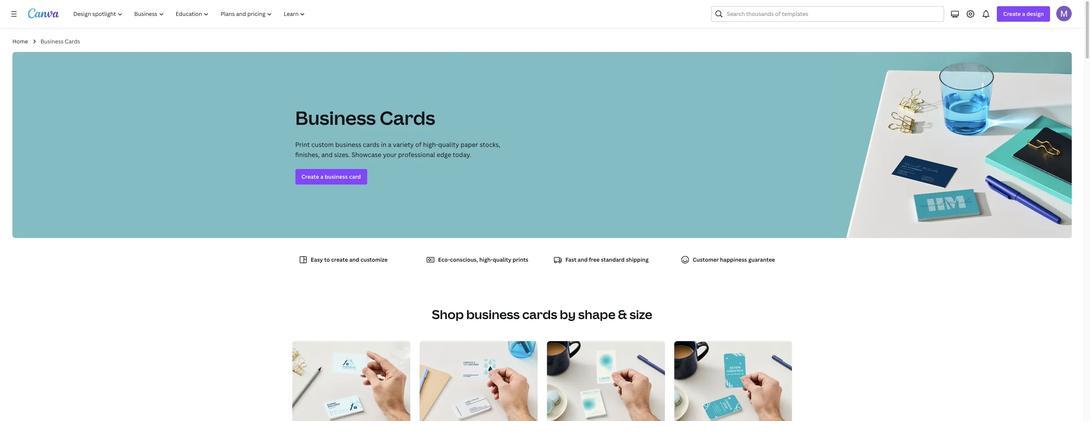 Task type: describe. For each thing, give the bounding box(es) containing it.
shop
[[432, 306, 464, 323]]

card
[[349, 173, 361, 181]]

rounded corner portrait business cards image
[[674, 342, 792, 422]]

standard portrait business cards image
[[547, 342, 665, 422]]

and inside print custom business cards in a variety of high-quality paper stocks, finishes, and sizes. showcase your professional edge today.
[[321, 151, 333, 159]]

1 vertical spatial quality
[[493, 256, 512, 264]]

size
[[630, 306, 653, 323]]

rounded corner landscape business cards image
[[420, 342, 538, 422]]

conscious,
[[450, 256, 478, 264]]

1 vertical spatial cards
[[380, 105, 435, 130]]

create for create a business card
[[302, 173, 319, 181]]

paper
[[461, 141, 478, 149]]

shipping
[[626, 256, 649, 264]]

fast and free standard shipping
[[566, 256, 649, 264]]

free
[[589, 256, 600, 264]]

create for create a design
[[1004, 10, 1021, 17]]

top level navigation element
[[68, 6, 312, 22]]

create a design
[[1004, 10, 1044, 17]]

custom
[[311, 141, 334, 149]]

finishes,
[[295, 151, 320, 159]]

1 vertical spatial business
[[295, 105, 376, 130]]

eco-
[[438, 256, 450, 264]]

in
[[381, 141, 387, 149]]

home link
[[12, 37, 28, 46]]

quality inside print custom business cards in a variety of high-quality paper stocks, finishes, and sizes. showcase your professional edge today.
[[438, 141, 459, 149]]

create a business card link
[[295, 169, 367, 185]]

print custom business cards in a variety of high-quality paper stocks, finishes, and sizes. showcase your professional edge today.
[[295, 141, 501, 159]]

today.
[[453, 151, 471, 159]]

1 vertical spatial high-
[[479, 256, 493, 264]]

create
[[331, 256, 348, 264]]

design
[[1027, 10, 1044, 17]]

shop business cards by shape & size
[[432, 306, 653, 323]]

standard landscape business cards image
[[292, 342, 410, 422]]

prints
[[513, 256, 529, 264]]

stocks,
[[480, 141, 501, 149]]

fast
[[566, 256, 577, 264]]

your
[[383, 151, 397, 159]]

a inside print custom business cards in a variety of high-quality paper stocks, finishes, and sizes. showcase your professional edge today.
[[388, 141, 392, 149]]

to
[[324, 256, 330, 264]]

a for create a design
[[1023, 10, 1026, 17]]

Search search field
[[727, 7, 940, 21]]

by
[[560, 306, 576, 323]]

create a design button
[[997, 6, 1050, 22]]



Task type: vqa. For each thing, say whether or not it's contained in the screenshot.
top Business Cards
yes



Task type: locate. For each thing, give the bounding box(es) containing it.
a left the design
[[1023, 10, 1026, 17]]

easy to create and customize
[[311, 256, 388, 264]]

1 horizontal spatial cards
[[380, 105, 435, 130]]

1 horizontal spatial business
[[295, 105, 376, 130]]

1 horizontal spatial a
[[388, 141, 392, 149]]

cards
[[65, 38, 80, 45], [380, 105, 435, 130]]

a
[[1023, 10, 1026, 17], [388, 141, 392, 149], [320, 173, 324, 181]]

quality up "edge" on the top left of page
[[438, 141, 459, 149]]

variety
[[393, 141, 414, 149]]

0 vertical spatial a
[[1023, 10, 1026, 17]]

customer
[[693, 256, 719, 264]]

2 horizontal spatial a
[[1023, 10, 1026, 17]]

business
[[40, 38, 64, 45], [295, 105, 376, 130]]

0 vertical spatial high-
[[423, 141, 438, 149]]

of
[[415, 141, 422, 149]]

and left the free
[[578, 256, 588, 264]]

None search field
[[712, 6, 945, 22]]

1 horizontal spatial quality
[[493, 256, 512, 264]]

cards left by in the bottom of the page
[[522, 306, 557, 323]]

a inside create a business card "link"
[[320, 173, 324, 181]]

easy
[[311, 256, 323, 264]]

maria williams image
[[1057, 6, 1072, 21]]

quality left prints
[[493, 256, 512, 264]]

1 vertical spatial create
[[302, 173, 319, 181]]

eco-conscious, high-quality prints
[[438, 256, 529, 264]]

showcase
[[352, 151, 382, 159]]

high- right 'conscious,'
[[479, 256, 493, 264]]

and down custom
[[321, 151, 333, 159]]

a right the in
[[388, 141, 392, 149]]

0 horizontal spatial cards
[[363, 141, 380, 149]]

high- inside print custom business cards in a variety of high-quality paper stocks, finishes, and sizes. showcase your professional edge today.
[[423, 141, 438, 149]]

cards inside print custom business cards in a variety of high-quality paper stocks, finishes, and sizes. showcase your professional edge today.
[[363, 141, 380, 149]]

0 horizontal spatial cards
[[65, 38, 80, 45]]

create a business card
[[302, 173, 361, 181]]

business inside print custom business cards in a variety of high-quality paper stocks, finishes, and sizes. showcase your professional edge today.
[[335, 141, 362, 149]]

2 vertical spatial a
[[320, 173, 324, 181]]

&
[[618, 306, 627, 323]]

a down custom
[[320, 173, 324, 181]]

0 horizontal spatial create
[[302, 173, 319, 181]]

home
[[12, 38, 28, 45]]

1 horizontal spatial create
[[1004, 10, 1021, 17]]

2 horizontal spatial and
[[578, 256, 588, 264]]

quality
[[438, 141, 459, 149], [493, 256, 512, 264]]

0 vertical spatial cards
[[363, 141, 380, 149]]

0 vertical spatial quality
[[438, 141, 459, 149]]

0 horizontal spatial business
[[40, 38, 64, 45]]

1 vertical spatial a
[[388, 141, 392, 149]]

0 vertical spatial cards
[[65, 38, 80, 45]]

2 vertical spatial business
[[467, 306, 520, 323]]

0 horizontal spatial quality
[[438, 141, 459, 149]]

print
[[295, 141, 310, 149]]

professional
[[398, 151, 435, 159]]

edge
[[437, 151, 451, 159]]

0 horizontal spatial high-
[[423, 141, 438, 149]]

sizes.
[[334, 151, 350, 159]]

cards up showcase
[[363, 141, 380, 149]]

0 horizontal spatial and
[[321, 151, 333, 159]]

create left the design
[[1004, 10, 1021, 17]]

business cards
[[40, 38, 80, 45], [295, 105, 435, 130]]

business up custom
[[295, 105, 376, 130]]

1 horizontal spatial business cards
[[295, 105, 435, 130]]

business for cards
[[335, 141, 362, 149]]

standard
[[601, 256, 625, 264]]

business right home on the left top
[[40, 38, 64, 45]]

high-
[[423, 141, 438, 149], [479, 256, 493, 264]]

high- right of
[[423, 141, 438, 149]]

and
[[321, 151, 333, 159], [349, 256, 359, 264], [578, 256, 588, 264]]

0 vertical spatial business
[[335, 141, 362, 149]]

customize
[[361, 256, 388, 264]]

a inside create a design dropdown button
[[1023, 10, 1026, 17]]

1 horizontal spatial cards
[[522, 306, 557, 323]]

0 vertical spatial business
[[40, 38, 64, 45]]

0 vertical spatial create
[[1004, 10, 1021, 17]]

business for card
[[325, 173, 348, 181]]

1 horizontal spatial high-
[[479, 256, 493, 264]]

create inside create a design dropdown button
[[1004, 10, 1021, 17]]

0 vertical spatial business cards
[[40, 38, 80, 45]]

1 horizontal spatial and
[[349, 256, 359, 264]]

0 horizontal spatial a
[[320, 173, 324, 181]]

cards
[[363, 141, 380, 149], [522, 306, 557, 323]]

shape
[[578, 306, 616, 323]]

and right create
[[349, 256, 359, 264]]

business inside "link"
[[325, 173, 348, 181]]

1 vertical spatial cards
[[522, 306, 557, 323]]

0 horizontal spatial business cards
[[40, 38, 80, 45]]

1 vertical spatial business
[[325, 173, 348, 181]]

create inside create a business card "link"
[[302, 173, 319, 181]]

a for create a business card
[[320, 173, 324, 181]]

flat lay of canva business cards on top of a desk image
[[824, 52, 1072, 238]]

create
[[1004, 10, 1021, 17], [302, 173, 319, 181]]

guarantee
[[749, 256, 775, 264]]

1 vertical spatial business cards
[[295, 105, 435, 130]]

business
[[335, 141, 362, 149], [325, 173, 348, 181], [467, 306, 520, 323]]

customer happiness guarantee
[[693, 256, 775, 264]]

create down finishes,
[[302, 173, 319, 181]]

happiness
[[720, 256, 747, 264]]



